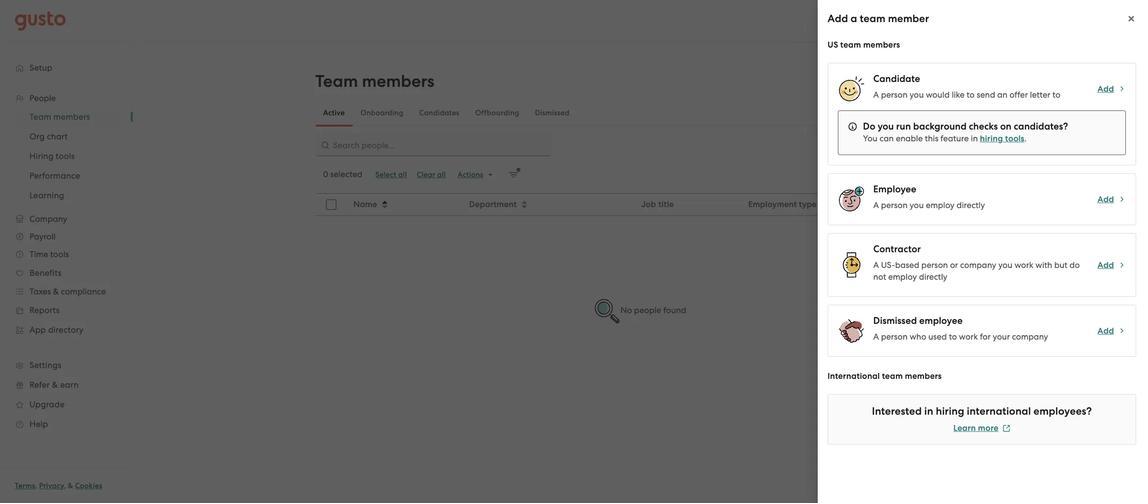 Task type: vqa. For each thing, say whether or not it's contained in the screenshot.
contractors in the "list"
no



Task type: describe. For each thing, give the bounding box(es) containing it.
hiring tools link
[[980, 134, 1024, 144]]

add a team member button
[[858, 72, 964, 95]]

1 vertical spatial in
[[924, 405, 933, 418]]

1 , from the left
[[35, 482, 37, 491]]

international team members
[[828, 372, 942, 382]]

.
[[1024, 134, 1027, 144]]

learn
[[953, 424, 976, 434]]

a us-based person or company you work with but do not employ directly
[[873, 260, 1080, 282]]

letter
[[1030, 90, 1050, 100]]

add a team member drawer dialog
[[818, 0, 1146, 504]]

person inside a us-based person or company you work with but do not employ directly
[[921, 260, 948, 270]]

active
[[323, 109, 345, 117]]

you left "would"
[[910, 90, 924, 100]]

select all button
[[370, 167, 412, 183]]

hiring inside do you run background checks on candidates? alert
[[980, 134, 1003, 144]]

a person who used to work for your company
[[873, 332, 1048, 342]]

us team members
[[828, 40, 900, 50]]

0
[[323, 170, 328, 179]]

1 horizontal spatial company
[[1012, 332, 1048, 342]]

company inside a us-based person or company you work with but do not employ directly
[[960, 260, 996, 270]]

2 , from the left
[[64, 482, 66, 491]]

add for candidate
[[1098, 84, 1114, 94]]

add a team member inside dialog
[[828, 12, 929, 25]]

clear all
[[417, 171, 446, 179]]

tools
[[1005, 134, 1024, 144]]

enable
[[896, 134, 923, 144]]

international
[[967, 405, 1031, 418]]

do
[[1069, 260, 1080, 270]]

offboarding
[[475, 109, 519, 117]]

an
[[997, 90, 1008, 100]]

do you run background checks on candidates?
[[863, 121, 1068, 132]]

us-
[[881, 260, 895, 270]]

all for clear all
[[437, 171, 446, 179]]

used
[[928, 332, 947, 342]]

all for select all
[[398, 171, 407, 179]]

privacy link
[[39, 482, 64, 491]]

background
[[913, 121, 967, 132]]

add button for contractor
[[1098, 260, 1126, 272]]

learn more link
[[953, 424, 1010, 434]]

you inside a us-based person or company you work with but do not employ directly
[[998, 260, 1012, 270]]

cookies button
[[75, 481, 102, 492]]

0 selected
[[323, 170, 362, 179]]

work inside a us-based person or company you work with but do not employ directly
[[1015, 260, 1033, 270]]

name button
[[347, 195, 462, 215]]

like
[[952, 90, 965, 100]]

a for candidate
[[873, 90, 879, 100]]

employee
[[919, 316, 963, 327]]

candidates
[[419, 109, 459, 117]]

do
[[863, 121, 875, 132]]

based
[[895, 260, 919, 270]]

who
[[910, 332, 926, 342]]

you down employee in the right top of the page
[[910, 201, 924, 210]]

candidates button
[[411, 101, 467, 125]]

directly inside a us-based person or company you work with but do not employ directly
[[919, 272, 947, 282]]

checks
[[969, 121, 998, 132]]

terms , privacy , & cookies
[[15, 482, 102, 491]]

add for dismissed employee
[[1098, 326, 1114, 336]]

or
[[950, 260, 958, 270]]

terms link
[[15, 482, 35, 491]]

people
[[634, 306, 661, 316]]

add button for candidate
[[1098, 83, 1126, 95]]

would
[[926, 90, 950, 100]]

in inside the you can enable this feature in hiring tools .
[[971, 134, 978, 144]]

terms
[[15, 482, 35, 491]]

selected
[[330, 170, 362, 179]]

person for employee
[[881, 201, 908, 210]]

clear all button
[[412, 167, 451, 183]]

onboarding
[[361, 109, 403, 117]]

you can enable this feature in hiring tools .
[[863, 134, 1027, 144]]

employment
[[748, 200, 797, 210]]

feature
[[941, 134, 969, 144]]

1 horizontal spatial to
[[967, 90, 975, 100]]

on
[[1000, 121, 1012, 132]]

members for international team members
[[905, 372, 942, 382]]

0 horizontal spatial hiring
[[936, 405, 964, 418]]



Task type: locate. For each thing, give the bounding box(es) containing it.
dismissed for dismissed
[[535, 109, 569, 117]]

employ
[[926, 201, 954, 210], [888, 272, 917, 282]]

1 vertical spatial member
[[919, 78, 952, 88]]

do you run background checks on candidates? alert
[[838, 111, 1126, 155]]

a up us team members
[[851, 12, 857, 25]]

member inside dialog
[[888, 12, 929, 25]]

dismissed
[[535, 109, 569, 117], [873, 316, 917, 327]]

a left us-
[[873, 260, 879, 270]]

company right or on the right of the page
[[960, 260, 996, 270]]

1 a from the top
[[873, 90, 879, 100]]

international
[[828, 372, 880, 382]]

person for dismissed employee
[[881, 332, 908, 342]]

to
[[967, 90, 975, 100], [1053, 90, 1060, 100], [949, 332, 957, 342]]

add a team member
[[828, 12, 929, 25], [870, 78, 952, 88]]

offer
[[1010, 90, 1028, 100]]

new notifications image
[[509, 170, 519, 180], [509, 170, 519, 180]]

in right interested
[[924, 405, 933, 418]]

a down us team members
[[889, 78, 894, 88]]

employees?
[[1034, 405, 1092, 418]]

1 horizontal spatial directly
[[957, 201, 985, 210]]

1 vertical spatial hiring
[[936, 405, 964, 418]]

interested
[[872, 405, 922, 418]]

0 horizontal spatial directly
[[919, 272, 947, 282]]

to right letter at the top right
[[1053, 90, 1060, 100]]

0 vertical spatial a
[[851, 12, 857, 25]]

2 add button from the top
[[1098, 194, 1126, 206]]

1 horizontal spatial dismissed
[[873, 316, 917, 327]]

2 a from the top
[[873, 201, 879, 210]]

all right "select"
[[398, 171, 407, 179]]

2 vertical spatial members
[[905, 372, 942, 382]]

1 vertical spatial a
[[889, 78, 894, 88]]

a inside a us-based person or company you work with but do not employ directly
[[873, 260, 879, 270]]

company right your
[[1012, 332, 1048, 342]]

team right 'us'
[[840, 40, 861, 50]]

select
[[375, 171, 396, 179]]

a person you would like to send an offer letter to
[[873, 90, 1060, 100]]

you
[[863, 134, 877, 144]]

a for employee
[[873, 201, 879, 210]]

0 horizontal spatial members
[[362, 71, 434, 91]]

1 horizontal spatial members
[[863, 40, 900, 50]]

3 add button from the top
[[1098, 260, 1126, 272]]

1 horizontal spatial all
[[437, 171, 446, 179]]

to right used
[[949, 332, 957, 342]]

dismissed button
[[527, 101, 577, 125]]

add button for employee
[[1098, 194, 1126, 206]]

1 vertical spatial directly
[[919, 272, 947, 282]]

interested in hiring international employees?
[[872, 405, 1092, 418]]

member
[[888, 12, 929, 25], [919, 78, 952, 88]]

type
[[799, 200, 816, 210]]

person left or on the right of the page
[[921, 260, 948, 270]]

team
[[315, 71, 358, 91]]

directly
[[957, 201, 985, 210], [919, 272, 947, 282]]

department button
[[463, 195, 635, 215]]

a for dismissed employee
[[873, 332, 879, 342]]

person down employee in the right top of the page
[[881, 201, 908, 210]]

home image
[[15, 11, 66, 31]]

add for contractor
[[1098, 260, 1114, 271]]

0 horizontal spatial a
[[851, 12, 857, 25]]

for
[[980, 332, 991, 342]]

dismissed inside the add a team member drawer dialog
[[873, 316, 917, 327]]

your
[[993, 332, 1010, 342]]

1 vertical spatial members
[[362, 71, 434, 91]]

employment type
[[748, 200, 816, 210]]

0 vertical spatial member
[[888, 12, 929, 25]]

hiring down checks
[[980, 134, 1003, 144]]

with
[[1036, 260, 1052, 270]]

0 horizontal spatial all
[[398, 171, 407, 179]]

member inside button
[[919, 78, 952, 88]]

all right clear
[[437, 171, 446, 179]]

, left the &
[[64, 482, 66, 491]]

add inside button
[[870, 78, 887, 88]]

members up onboarding at top
[[362, 71, 434, 91]]

1 horizontal spatial work
[[1015, 260, 1033, 270]]

contractor
[[873, 244, 921, 255]]

1 vertical spatial dismissed
[[873, 316, 917, 327]]

team members
[[315, 71, 434, 91]]

candidates?
[[1014, 121, 1068, 132]]

members for us team members
[[863, 40, 900, 50]]

you left with
[[998, 260, 1012, 270]]

dismissed employee
[[873, 316, 963, 327]]

in down do you run background checks on candidates?
[[971, 134, 978, 144]]

a inside button
[[889, 78, 894, 88]]

employ inside a us-based person or company you work with but do not employ directly
[[888, 272, 917, 282]]

all inside the clear all button
[[437, 171, 446, 179]]

0 horizontal spatial to
[[949, 332, 957, 342]]

select all
[[375, 171, 407, 179]]

run
[[896, 121, 911, 132]]

add button for dismissed employee
[[1098, 326, 1126, 337]]

1 horizontal spatial in
[[971, 134, 978, 144]]

offboarding button
[[467, 101, 527, 125]]

team inside button
[[896, 78, 917, 88]]

a
[[873, 90, 879, 100], [873, 201, 879, 210], [873, 260, 879, 270], [873, 332, 879, 342]]

a up international team members
[[873, 332, 879, 342]]

add
[[828, 12, 848, 25], [870, 78, 887, 88], [1098, 84, 1114, 94], [1098, 194, 1114, 205], [1098, 260, 1114, 271], [1098, 326, 1114, 336]]

work left for on the right bottom of page
[[959, 332, 978, 342]]

, left 'privacy'
[[35, 482, 37, 491]]

1 vertical spatial work
[[959, 332, 978, 342]]

add a team member up "would"
[[870, 78, 952, 88]]

account menu element
[[956, 0, 1131, 42]]

no people found
[[621, 306, 686, 316]]

us
[[828, 40, 838, 50]]

person left the who
[[881, 332, 908, 342]]

but
[[1054, 260, 1067, 270]]

dismissed for dismissed employee
[[873, 316, 917, 327]]

1 add button from the top
[[1098, 83, 1126, 95]]

members down the who
[[905, 372, 942, 382]]

&
[[68, 482, 73, 491]]

members up candidate
[[863, 40, 900, 50]]

1 horizontal spatial hiring
[[980, 134, 1003, 144]]

0 vertical spatial company
[[960, 260, 996, 270]]

you up can
[[878, 121, 894, 132]]

0 horizontal spatial company
[[960, 260, 996, 270]]

send
[[977, 90, 995, 100]]

0 vertical spatial hiring
[[980, 134, 1003, 144]]

all inside select all button
[[398, 171, 407, 179]]

team up us team members
[[860, 12, 885, 25]]

add for employee
[[1098, 194, 1114, 205]]

,
[[35, 482, 37, 491], [64, 482, 66, 491]]

team up interested
[[882, 372, 903, 382]]

Select all rows on this page checkbox
[[320, 194, 342, 216]]

0 horizontal spatial in
[[924, 405, 933, 418]]

0 horizontal spatial ,
[[35, 482, 37, 491]]

clear
[[417, 171, 435, 179]]

opens in a new tab image
[[1002, 425, 1010, 433]]

hiring up learn
[[936, 405, 964, 418]]

found
[[663, 306, 686, 316]]

employment type button
[[742, 195, 963, 215]]

onboarding button
[[353, 101, 411, 125]]

members
[[863, 40, 900, 50], [362, 71, 434, 91], [905, 372, 942, 382]]

work left with
[[1015, 260, 1033, 270]]

privacy
[[39, 482, 64, 491]]

1 all from the left
[[398, 171, 407, 179]]

0 horizontal spatial dismissed
[[535, 109, 569, 117]]

this
[[925, 134, 938, 144]]

3 a from the top
[[873, 260, 879, 270]]

candidate
[[873, 73, 920, 85]]

4 add button from the top
[[1098, 326, 1126, 337]]

work
[[1015, 260, 1033, 270], [959, 332, 978, 342]]

add a team member inside button
[[870, 78, 952, 88]]

team
[[860, 12, 885, 25], [840, 40, 861, 50], [896, 78, 917, 88], [882, 372, 903, 382]]

0 vertical spatial add a team member
[[828, 12, 929, 25]]

1 horizontal spatial employ
[[926, 201, 954, 210]]

1 vertical spatial employ
[[888, 272, 917, 282]]

learn more
[[953, 424, 999, 434]]

2 all from the left
[[437, 171, 446, 179]]

can
[[879, 134, 894, 144]]

person for candidate
[[881, 90, 908, 100]]

more
[[978, 424, 999, 434]]

cookies
[[75, 482, 102, 491]]

all
[[398, 171, 407, 179], [437, 171, 446, 179]]

no
[[621, 306, 632, 316]]

hiring
[[980, 134, 1003, 144], [936, 405, 964, 418]]

to right like
[[967, 90, 975, 100]]

0 vertical spatial directly
[[957, 201, 985, 210]]

in
[[971, 134, 978, 144], [924, 405, 933, 418]]

person down candidate
[[881, 90, 908, 100]]

0 vertical spatial in
[[971, 134, 978, 144]]

4 a from the top
[[873, 332, 879, 342]]

a inside dialog
[[851, 12, 857, 25]]

department
[[469, 200, 516, 210]]

0 vertical spatial dismissed
[[535, 109, 569, 117]]

1 vertical spatial add a team member
[[870, 78, 952, 88]]

person
[[881, 90, 908, 100], [881, 201, 908, 210], [921, 260, 948, 270], [881, 332, 908, 342]]

0 horizontal spatial work
[[959, 332, 978, 342]]

add a team member up us team members
[[828, 12, 929, 25]]

not
[[873, 272, 886, 282]]

0 horizontal spatial employ
[[888, 272, 917, 282]]

0 vertical spatial employ
[[926, 201, 954, 210]]

employee
[[873, 184, 916, 195]]

1 horizontal spatial a
[[889, 78, 894, 88]]

1 horizontal spatial ,
[[64, 482, 66, 491]]

dismissed inside button
[[535, 109, 569, 117]]

0 selected status
[[323, 170, 362, 179]]

name
[[353, 200, 377, 210]]

0 vertical spatial members
[[863, 40, 900, 50]]

team members tab list
[[315, 99, 964, 127]]

a down candidate
[[873, 90, 879, 100]]

a person you employ directly
[[873, 201, 985, 210]]

2 horizontal spatial members
[[905, 372, 942, 382]]

team up run
[[896, 78, 917, 88]]

a down employee in the right top of the page
[[873, 201, 879, 210]]

Search people... field
[[315, 135, 551, 156]]

you inside alert
[[878, 121, 894, 132]]

company
[[960, 260, 996, 270], [1012, 332, 1048, 342]]

a for contractor
[[873, 260, 879, 270]]

2 horizontal spatial to
[[1053, 90, 1060, 100]]

1 vertical spatial company
[[1012, 332, 1048, 342]]

0 vertical spatial work
[[1015, 260, 1033, 270]]

active button
[[315, 101, 353, 125]]



